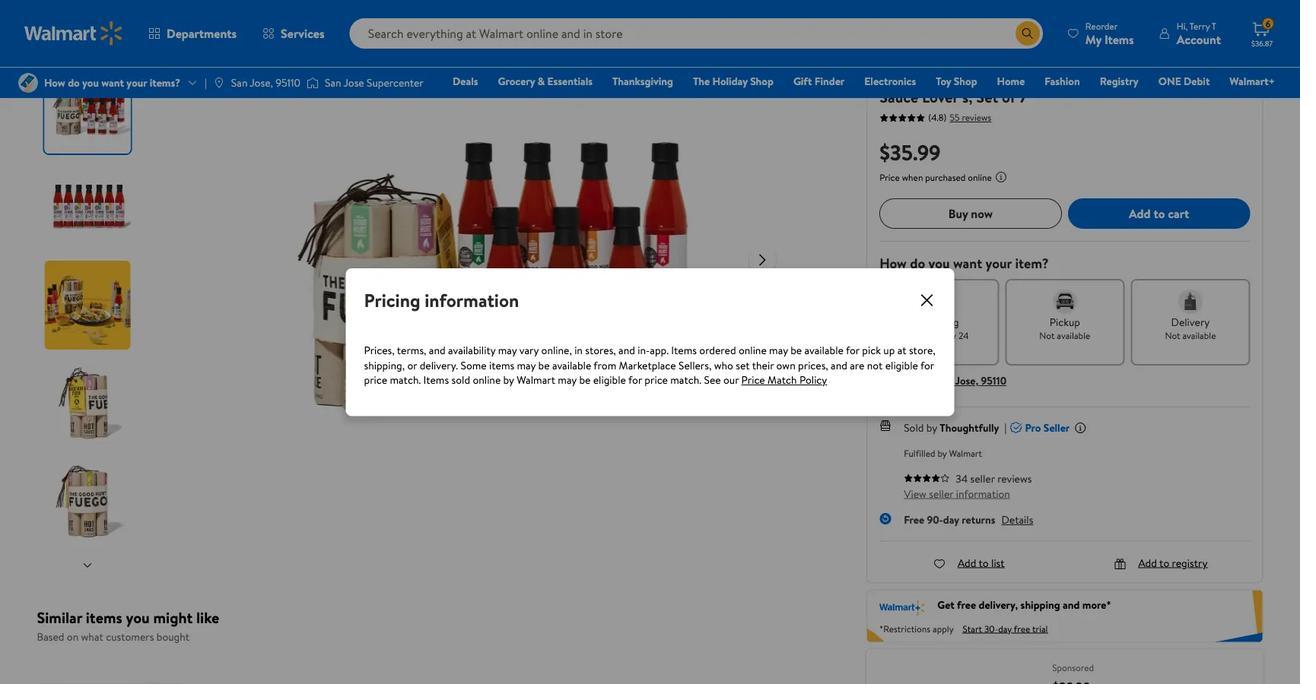 Task type: vqa. For each thing, say whether or not it's contained in the screenshot.
Taxes
no



Task type: locate. For each thing, give the bounding box(es) containing it.
app.
[[650, 343, 669, 358]]

1 shop from the left
[[750, 74, 774, 89]]

set right registry
[[1146, 63, 1168, 84]]

0 horizontal spatial be
[[538, 358, 550, 373]]

0 vertical spatial walmart
[[517, 373, 555, 387]]

in-
[[638, 343, 650, 358]]

0 vertical spatial information
[[425, 287, 519, 313]]

price left when
[[880, 171, 900, 184]]

nov
[[940, 329, 956, 342]]

free down shipping
[[931, 341, 948, 354]]

price down the "app." at bottom
[[645, 373, 668, 387]]

0 vertical spatial day
[[943, 513, 959, 528]]

1 horizontal spatial price
[[880, 171, 900, 184]]

hot right "a"
[[1044, 63, 1070, 84]]

purchased
[[925, 171, 966, 184]]

0 horizontal spatial walmart
[[517, 373, 555, 387]]

be left in
[[538, 358, 550, 373]]

1 horizontal spatial walmart
[[949, 447, 982, 460]]

available up policy
[[805, 343, 844, 358]]

one debit
[[1159, 74, 1210, 89]]

the holiday shop
[[693, 74, 774, 89]]

available
[[1057, 329, 1090, 342], [1183, 329, 1216, 342], [805, 343, 844, 358], [552, 358, 591, 373]]

price for price when purchased online
[[880, 171, 900, 184]]

pro
[[1025, 420, 1041, 435]]

free left 90- on the right bottom of page
[[904, 513, 924, 528]]

1 horizontal spatial the
[[880, 63, 904, 84]]

for right registry
[[1172, 63, 1192, 84]]

a
[[1031, 63, 1041, 84]]

&
[[538, 74, 545, 89]]

items
[[489, 358, 514, 373], [86, 608, 122, 629]]

1 horizontal spatial price
[[645, 373, 668, 387]]

to inside button
[[1154, 205, 1165, 222]]

2 not from the left
[[1165, 329, 1180, 342]]

gift finder
[[793, 74, 845, 89]]

price inside pricing information "dialog"
[[741, 373, 765, 387]]

may
[[498, 343, 517, 358], [769, 343, 788, 358], [517, 358, 536, 373], [558, 373, 577, 387]]

1 horizontal spatial you
[[929, 254, 950, 273]]

set left the "of"
[[976, 86, 998, 107]]

2 vertical spatial by
[[938, 447, 947, 460]]

sold by thoughtfully
[[904, 420, 1002, 435]]

thoughtfully left |
[[940, 420, 999, 435]]

0 horizontal spatial gift
[[793, 74, 812, 89]]

0 vertical spatial you
[[929, 254, 950, 273]]

1 vertical spatial items
[[86, 608, 122, 629]]

price down prices,
[[364, 373, 387, 387]]

add inside button
[[1129, 205, 1151, 222]]

price right our
[[741, 373, 765, 387]]

you for want
[[929, 254, 950, 273]]

add to registry
[[1138, 556, 1208, 571]]

items right the some
[[489, 358, 514, 373]]

1 horizontal spatial free
[[1014, 623, 1030, 636]]

view seller information link
[[904, 487, 1010, 501]]

by
[[503, 373, 514, 387], [927, 420, 937, 435], [938, 447, 947, 460]]

0 vertical spatial items
[[489, 358, 514, 373]]

you inside the "similar items you might like based on what customers bought"
[[126, 608, 150, 629]]

0 horizontal spatial price
[[741, 373, 765, 387]]

1 vertical spatial day
[[998, 623, 1012, 636]]

bought
[[157, 630, 189, 645]]

shop right toy
[[954, 74, 977, 89]]

match
[[768, 373, 797, 387]]

match. down terms,
[[390, 373, 421, 387]]

0 horizontal spatial free
[[904, 513, 924, 528]]

be
[[791, 343, 802, 358], [538, 358, 550, 373], [579, 373, 591, 387]]

grocery & essentials
[[498, 74, 593, 89]]

to left registry
[[1160, 556, 1170, 571]]

up
[[884, 343, 895, 358]]

items right the "app." at bottom
[[671, 343, 697, 358]]

online
[[968, 171, 992, 184], [739, 343, 767, 358], [473, 373, 501, 387]]

add left cart
[[1129, 205, 1151, 222]]

the good hurt fuego: a hot sauce gift set for hot sauce lover's, set of 7 - image 1 of 8 image
[[45, 65, 134, 154]]

who
[[714, 358, 733, 373]]

like
[[196, 608, 219, 629]]

not down 'intent image for delivery'
[[1165, 329, 1180, 342]]

0 horizontal spatial the
[[693, 74, 710, 89]]

for left pick
[[846, 343, 860, 358]]

be up the price match policy link
[[791, 343, 802, 358]]

you up customers
[[126, 608, 150, 629]]

1 vertical spatial sauce
[[880, 86, 919, 107]]

the left holiday
[[693, 74, 710, 89]]

available left from
[[552, 358, 591, 373]]

by right sold
[[927, 420, 937, 435]]

good
[[907, 63, 943, 84]]

the holiday shop link
[[686, 73, 781, 89]]

1 horizontal spatial set
[[1146, 63, 1168, 84]]

1 horizontal spatial shop
[[954, 74, 977, 89]]

0 horizontal spatial online
[[473, 373, 501, 387]]

1 horizontal spatial not
[[1165, 329, 1180, 342]]

seller
[[1044, 420, 1070, 435]]

add for add to registry
[[1138, 556, 1157, 571]]

free
[[957, 598, 976, 613], [1014, 623, 1030, 636]]

1 horizontal spatial delivery
[[1171, 315, 1210, 330]]

essentials
[[547, 74, 593, 89]]

add to registry button
[[1114, 556, 1208, 571]]

1 vertical spatial online
[[739, 343, 767, 358]]

electronics
[[864, 74, 916, 89]]

0 horizontal spatial hot
[[1044, 63, 1070, 84]]

1 vertical spatial by
[[927, 420, 937, 435]]

to left list
[[979, 556, 989, 571]]

prices,
[[798, 358, 828, 373]]

0 horizontal spatial reviews
[[962, 111, 992, 124]]

2 vertical spatial online
[[473, 373, 501, 387]]

0 vertical spatial by
[[503, 373, 514, 387]]

1 horizontal spatial seller
[[970, 472, 995, 487]]

to left san
[[920, 374, 930, 388]]

to for san
[[920, 374, 930, 388]]

the inside thoughtfully the good hurt fuego: a hot sauce gift set for hot sauce lover's, set of 7
[[880, 63, 904, 84]]

0 horizontal spatial match.
[[390, 373, 421, 387]]

the good hurt fuego: a hot sauce gift set for hot sauce lover's, set of 7 - image 5 of 8 image
[[45, 457, 134, 546]]

items left sold
[[423, 373, 449, 387]]

1 horizontal spatial items
[[489, 358, 514, 373]]

pricing
[[364, 287, 420, 313]]

*restrictions
[[880, 623, 931, 636]]

information up returns
[[956, 487, 1010, 501]]

you right do on the right top
[[929, 254, 950, 273]]

not inside delivery not available
[[1165, 329, 1180, 342]]

free inside shipping arrives nov 24 free
[[931, 341, 948, 354]]

0 vertical spatial delivery
[[1171, 315, 1210, 330]]

reviews up details
[[998, 472, 1032, 487]]

1 match. from the left
[[390, 373, 421, 387]]

seller right 34
[[970, 472, 995, 487]]

walmart+ link
[[1223, 73, 1282, 89]]

0 horizontal spatial price
[[364, 373, 387, 387]]

34
[[956, 472, 968, 487]]

gift inside thoughtfully the good hurt fuego: a hot sauce gift set for hot sauce lover's, set of 7
[[1116, 63, 1143, 84]]

0 horizontal spatial seller
[[929, 487, 954, 501]]

0 horizontal spatial items
[[423, 373, 449, 387]]

to left cart
[[1154, 205, 1165, 222]]

information
[[425, 287, 519, 313], [956, 487, 1010, 501]]

0 vertical spatial reviews
[[962, 111, 992, 124]]

2 shop from the left
[[954, 74, 977, 89]]

lover's,
[[922, 86, 973, 107]]

*restrictions apply
[[880, 623, 954, 636]]

by right fulfilled
[[938, 447, 947, 460]]

online left legal information image
[[968, 171, 992, 184]]

55 reviews link
[[947, 111, 992, 124]]

for
[[1172, 63, 1192, 84], [846, 343, 860, 358], [921, 358, 934, 373], [628, 373, 642, 387]]

thoughtfully up good
[[880, 44, 938, 59]]

1 vertical spatial you
[[126, 608, 150, 629]]

items inside the "similar items you might like based on what customers bought"
[[86, 608, 122, 629]]

gift
[[1116, 63, 1143, 84], [793, 74, 812, 89]]

1 price from the left
[[364, 373, 387, 387]]

24
[[959, 329, 969, 342]]

gift left "one"
[[1116, 63, 1143, 84]]

1 vertical spatial free
[[1014, 623, 1030, 636]]

reviews
[[962, 111, 992, 124], [998, 472, 1032, 487]]

2 match. from the left
[[670, 373, 702, 387]]

debit
[[1184, 74, 1210, 89]]

add to favorites list, the good hurt fuego: a hot sauce gift set for hot sauce lover's, set of 7 image
[[812, 34, 830, 53]]

and left "are"
[[831, 358, 847, 373]]

san
[[936, 374, 953, 388]]

information inside "dialog"
[[425, 287, 519, 313]]

add to list button
[[933, 556, 1005, 571]]

delivery down not
[[880, 374, 918, 388]]

view
[[904, 487, 927, 501]]

how do you want your item?
[[880, 254, 1049, 273]]

7
[[1020, 86, 1028, 107]]

day down view seller information in the bottom right of the page
[[943, 513, 959, 528]]

ordered
[[699, 343, 736, 358]]

availability
[[448, 343, 496, 358]]

1 horizontal spatial reviews
[[998, 472, 1032, 487]]

1 vertical spatial items
[[423, 373, 449, 387]]

free left trial
[[1014, 623, 1030, 636]]

online right sold
[[473, 373, 501, 387]]

day down delivery,
[[998, 623, 1012, 636]]

1 horizontal spatial items
[[671, 343, 697, 358]]

and inside banner
[[1063, 598, 1080, 613]]

based
[[37, 630, 64, 645]]

0 vertical spatial price
[[880, 171, 900, 184]]

not
[[1039, 329, 1055, 342], [1165, 329, 1180, 342]]

1 vertical spatial price
[[741, 373, 765, 387]]

1 horizontal spatial match.
[[670, 373, 702, 387]]

items up what
[[86, 608, 122, 629]]

free
[[931, 341, 948, 354], [904, 513, 924, 528]]

0 vertical spatial thoughtfully
[[880, 44, 938, 59]]

1 horizontal spatial hot
[[1195, 63, 1221, 84]]

1 vertical spatial set
[[976, 86, 998, 107]]

delivery for to
[[880, 374, 918, 388]]

add left registry
[[1138, 556, 1157, 571]]

price
[[880, 171, 900, 184], [741, 373, 765, 387]]

walmart down vary
[[517, 373, 555, 387]]

close image
[[918, 291, 936, 309]]

and left more*
[[1063, 598, 1080, 613]]

walmart inside 'prices, terms, and availability may vary online, in stores, and in-app. items ordered online may be available for pick up at store, shipping, or delivery. some items may be available from marketplace sellers, who set their own prices, and are not eligible for price match. items sold online by walmart may be eligible for price match. see our'
[[517, 373, 555, 387]]

for inside thoughtfully the good hurt fuego: a hot sauce gift set for hot sauce lover's, set of 7
[[1172, 63, 1192, 84]]

buy now button
[[880, 199, 1062, 229]]

and left in- at the bottom
[[619, 343, 635, 358]]

0 vertical spatial free
[[931, 341, 948, 354]]

and
[[429, 343, 446, 358], [619, 343, 635, 358], [831, 358, 847, 373], [1063, 598, 1080, 613]]

day inside get free delivery, shipping and more* banner
[[998, 623, 1012, 636]]

1 horizontal spatial free
[[931, 341, 948, 354]]

available down the intent image for pickup
[[1057, 329, 1090, 342]]

3.9412 stars out of 5, based on 34 seller reviews element
[[904, 474, 950, 483]]

pricing information dialog
[[346, 268, 954, 416]]

30-
[[984, 623, 998, 636]]

eligible right not
[[885, 358, 918, 373]]

1 vertical spatial thoughtfully
[[940, 420, 999, 435]]

0 horizontal spatial not
[[1039, 329, 1055, 342]]

from
[[594, 358, 616, 373]]

0 horizontal spatial free
[[957, 598, 976, 613]]

vary
[[519, 343, 539, 358]]

product group
[[40, 653, 209, 685]]

san jose, 95110 button
[[936, 374, 1007, 388]]

1 vertical spatial free
[[904, 513, 924, 528]]

items inside 'prices, terms, and availability may vary online, in stores, and in-app. items ordered online may be available for pick up at store, shipping, or delivery. some items may be available from marketplace sellers, who set their own prices, and are not eligible for price match. items sold online by walmart may be eligible for price match. see our'
[[489, 358, 514, 373]]

thoughtfully the good hurt fuego: a hot sauce gift set for hot sauce lover's, set of 7
[[880, 44, 1221, 107]]

1 not from the left
[[1039, 329, 1055, 342]]

the down thoughtfully link at the top
[[880, 63, 904, 84]]

not for pickup
[[1039, 329, 1055, 342]]

delivery inside delivery not available
[[1171, 315, 1210, 330]]

1 horizontal spatial gift
[[1116, 63, 1143, 84]]

shipping
[[1021, 598, 1060, 613]]

similar
[[37, 608, 82, 629]]

apply
[[933, 623, 954, 636]]

reviews right the 55
[[962, 111, 992, 124]]

1 vertical spatial reviews
[[998, 472, 1032, 487]]

0 horizontal spatial you
[[126, 608, 150, 629]]

1 vertical spatial walmart
[[949, 447, 982, 460]]

electronics link
[[858, 73, 923, 89]]

available down 'intent image for delivery'
[[1183, 329, 1216, 342]]

information up availability
[[425, 287, 519, 313]]

free right get
[[957, 598, 976, 613]]

shipping arrives nov 24 free
[[910, 315, 969, 354]]

finder
[[815, 74, 845, 89]]

shop right holiday
[[750, 74, 774, 89]]

0 vertical spatial free
[[957, 598, 976, 613]]

eligible
[[885, 358, 918, 373], [593, 373, 626, 387]]

some
[[461, 358, 487, 373]]

next image image
[[81, 560, 94, 572]]

online right who
[[739, 343, 767, 358]]

(4.8)
[[928, 111, 947, 124]]

0 vertical spatial sauce
[[1073, 63, 1112, 84]]

price
[[364, 373, 387, 387], [645, 373, 668, 387]]

eligible down stores,
[[593, 373, 626, 387]]

0 horizontal spatial shop
[[750, 74, 774, 89]]

1 horizontal spatial online
[[739, 343, 767, 358]]

0 horizontal spatial day
[[943, 513, 959, 528]]

items
[[671, 343, 697, 358], [423, 373, 449, 387]]

1 vertical spatial delivery
[[880, 374, 918, 388]]

jose,
[[955, 374, 979, 388]]

to for cart
[[1154, 205, 1165, 222]]

be left from
[[579, 373, 591, 387]]

add to cart button
[[1068, 199, 1250, 229]]

delivery to san jose, 95110
[[880, 374, 1007, 388]]

delivery down 'intent image for delivery'
[[1171, 315, 1210, 330]]

legal information image
[[995, 171, 1007, 183]]

hot right "one"
[[1195, 63, 1221, 84]]

their
[[752, 358, 774, 373]]

walmart up 34
[[949, 447, 982, 460]]

add left list
[[958, 556, 976, 571]]

may left online,
[[517, 358, 536, 373]]

seller down 3.9412 stars out of 5, based on 34 seller reviews element
[[929, 487, 954, 501]]

0 horizontal spatial delivery
[[880, 374, 918, 388]]

0 vertical spatial set
[[1146, 63, 1168, 84]]

1 horizontal spatial information
[[956, 487, 1010, 501]]

match. left see
[[670, 373, 702, 387]]

0 horizontal spatial items
[[86, 608, 122, 629]]

registry
[[1172, 556, 1208, 571]]

by inside 'prices, terms, and availability may vary online, in stores, and in-app. items ordered online may be available for pick up at store, shipping, or delivery. some items may be available from marketplace sellers, who set their own prices, and are not eligible for price match. items sold online by walmart may be eligible for price match. see our'
[[503, 373, 514, 387]]

by right the some
[[503, 373, 514, 387]]

0 horizontal spatial thoughtfully
[[880, 44, 938, 59]]

add
[[1129, 205, 1151, 222], [958, 556, 976, 571], [1138, 556, 1157, 571]]

gift left finder
[[793, 74, 812, 89]]

0 horizontal spatial information
[[425, 287, 519, 313]]

not inside pickup not available
[[1039, 329, 1055, 342]]

1 horizontal spatial day
[[998, 623, 1012, 636]]

0 vertical spatial online
[[968, 171, 992, 184]]

$36.87
[[1252, 38, 1273, 48]]

not down the intent image for pickup
[[1039, 329, 1055, 342]]

Walmart Site-Wide search field
[[350, 18, 1043, 49]]

walmart plus image
[[880, 598, 925, 616]]



Task type: describe. For each thing, give the bounding box(es) containing it.
view seller information
[[904, 487, 1010, 501]]

cart
[[1168, 205, 1189, 222]]

reviews for 34 seller reviews
[[998, 472, 1032, 487]]

free 90-day returns details
[[904, 513, 1033, 528]]

marketplace
[[619, 358, 676, 373]]

list
[[991, 556, 1005, 571]]

zoom image modal image
[[812, 68, 830, 86]]

add for add to list
[[958, 556, 976, 571]]

prices, terms, and availability may vary online, in stores, and in-app. items ordered online may be available for pick up at store, shipping, or delivery. some items may be available from marketplace sellers, who set their own prices, and are not eligible for price match. items sold online by walmart may be eligible for price match. see our
[[364, 343, 936, 387]]

2 hot from the left
[[1195, 63, 1221, 84]]

fulfilled by walmart
[[904, 447, 982, 460]]

0 horizontal spatial set
[[976, 86, 998, 107]]

0 vertical spatial items
[[671, 343, 697, 358]]

deals link
[[446, 73, 485, 89]]

the good hurt fuego: a hot sauce gift set for hot sauce lover's, set of 7 - image 4 of 8 image
[[45, 359, 134, 448]]

details
[[1002, 513, 1033, 528]]

fashion
[[1045, 74, 1080, 89]]

day for 30-
[[998, 623, 1012, 636]]

by for fulfilled
[[938, 447, 947, 460]]

details button
[[1002, 513, 1033, 528]]

registry
[[1100, 74, 1139, 89]]

price when purchased online
[[880, 171, 992, 184]]

sponsored
[[1052, 661, 1094, 674]]

0 horizontal spatial eligible
[[593, 373, 626, 387]]

holiday
[[713, 74, 748, 89]]

get free delivery, shipping and more* banner
[[867, 590, 1263, 643]]

not
[[867, 358, 883, 373]]

for down in- at the bottom
[[628, 373, 642, 387]]

trial
[[1032, 623, 1048, 636]]

now
[[971, 205, 993, 222]]

one
[[1159, 74, 1181, 89]]

walmart+
[[1230, 74, 1275, 89]]

grocery & essentials link
[[491, 73, 600, 89]]

you for might
[[126, 608, 150, 629]]

add to cart
[[1129, 205, 1189, 222]]

pricing information
[[364, 287, 519, 313]]

$35.99
[[880, 137, 941, 167]]

hurt
[[947, 63, 978, 84]]

online,
[[541, 343, 572, 358]]

available inside pickup not available
[[1057, 329, 1090, 342]]

not for delivery
[[1165, 329, 1180, 342]]

set
[[736, 358, 750, 373]]

price for price match policy
[[741, 373, 765, 387]]

fashion link
[[1038, 73, 1087, 89]]

for up delivery to san jose, 95110
[[921, 358, 934, 373]]

arrives
[[910, 329, 938, 342]]

1 horizontal spatial eligible
[[885, 358, 918, 373]]

more*
[[1082, 598, 1111, 613]]

similar items you might like based on what customers bought
[[37, 608, 219, 645]]

2 horizontal spatial online
[[968, 171, 992, 184]]

registry link
[[1093, 73, 1146, 89]]

add for add to cart
[[1129, 205, 1151, 222]]

want
[[953, 254, 982, 273]]

or
[[407, 358, 417, 373]]

buy now
[[949, 205, 993, 222]]

1 horizontal spatial thoughtfully
[[940, 420, 999, 435]]

day for 90-
[[943, 513, 959, 528]]

delivery not available
[[1165, 315, 1216, 342]]

in
[[575, 343, 583, 358]]

1 horizontal spatial sauce
[[1073, 63, 1112, 84]]

may down online,
[[558, 373, 577, 387]]

price match policy
[[741, 373, 827, 387]]

when
[[902, 171, 923, 184]]

95110
[[981, 374, 1007, 388]]

stores,
[[585, 343, 616, 358]]

55
[[950, 111, 960, 124]]

seller for 34
[[970, 472, 995, 487]]

pick
[[862, 343, 881, 358]]

how
[[880, 254, 907, 273]]

customers
[[106, 630, 154, 645]]

by for sold
[[927, 420, 937, 435]]

our
[[723, 373, 739, 387]]

2 horizontal spatial be
[[791, 343, 802, 358]]

and right terms,
[[429, 343, 446, 358]]

toy shop
[[936, 74, 977, 89]]

delivery for not
[[1171, 315, 1210, 330]]

fulfilled
[[904, 447, 935, 460]]

to for list
[[979, 556, 989, 571]]

shipping,
[[364, 358, 405, 373]]

may left vary
[[498, 343, 517, 358]]

the good hurt fuego: a hot sauce gift set for hot sauce lover's, set of 7 - image 3 of 8 image
[[45, 261, 134, 350]]

available inside delivery not available
[[1183, 329, 1216, 342]]

intent image for shipping image
[[927, 290, 952, 314]]

walmart image
[[24, 21, 123, 46]]

delivery.
[[420, 358, 458, 373]]

store,
[[909, 343, 936, 358]]

policy
[[800, 373, 827, 387]]

next media item image
[[753, 251, 772, 269]]

are
[[850, 358, 865, 373]]

thanksgiving link
[[606, 73, 680, 89]]

34 seller reviews
[[956, 472, 1032, 487]]

reviews for (4.8) 55 reviews
[[962, 111, 992, 124]]

Search search field
[[350, 18, 1043, 49]]

thoughtfully inside thoughtfully the good hurt fuego: a hot sauce gift set for hot sauce lover's, set of 7
[[880, 44, 938, 59]]

price match policy link
[[741, 373, 827, 387]]

1 vertical spatial information
[[956, 487, 1010, 501]]

might
[[153, 608, 193, 629]]

the good hurt fuego: a hot sauce gift set for hot sauce lover's, set of 7 - image 2 of 8 image
[[45, 163, 134, 252]]

0 horizontal spatial sauce
[[880, 86, 919, 107]]

1 hot from the left
[[1044, 63, 1070, 84]]

do
[[910, 254, 925, 273]]

pickup
[[1050, 315, 1080, 330]]

get free delivery, shipping and more*
[[937, 598, 1111, 613]]

add to list
[[958, 556, 1005, 571]]

thoughtfully link
[[880, 44, 938, 59]]

see
[[704, 373, 721, 387]]

shipping
[[920, 315, 959, 330]]

to for registry
[[1160, 556, 1170, 571]]

may up match
[[769, 343, 788, 358]]

2 price from the left
[[645, 373, 668, 387]]

get
[[937, 598, 955, 613]]

at
[[898, 343, 907, 358]]

seller for view
[[929, 487, 954, 501]]

intent image for delivery image
[[1178, 290, 1203, 314]]

1 horizontal spatial be
[[579, 373, 591, 387]]

home
[[997, 74, 1025, 89]]

one debit link
[[1152, 73, 1217, 89]]

fuego:
[[982, 63, 1027, 84]]

intent image for pickup image
[[1053, 290, 1077, 314]]



